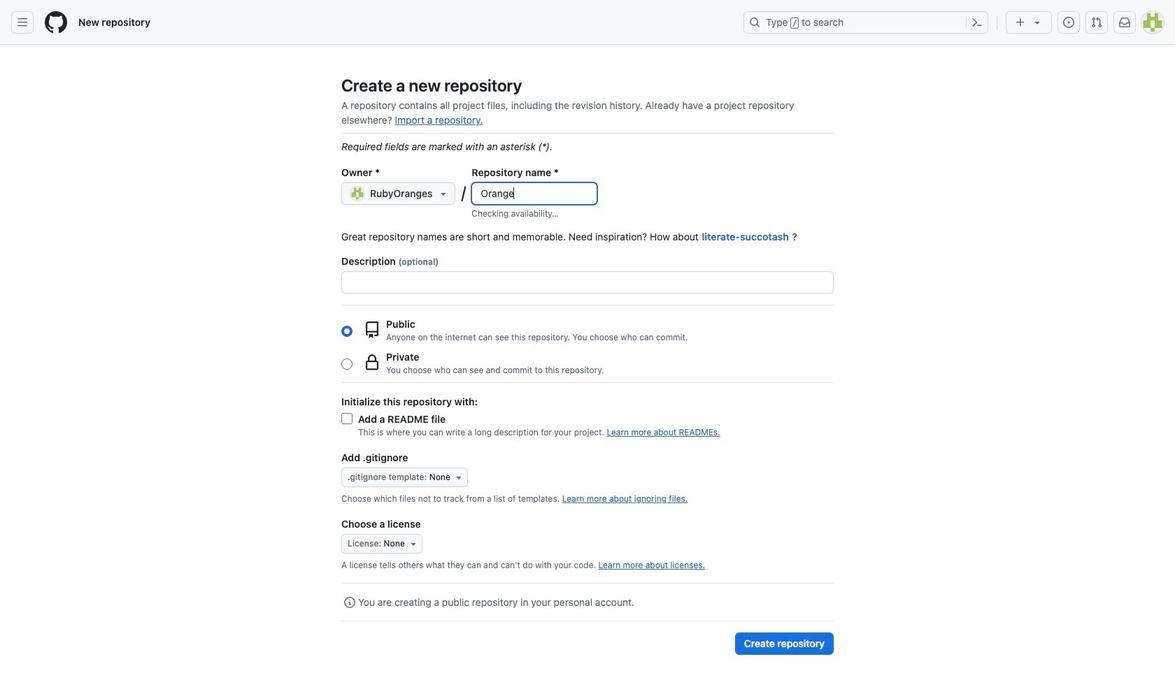 Task type: describe. For each thing, give the bounding box(es) containing it.
repo image
[[364, 322, 381, 338]]

git pull request image
[[1092, 17, 1103, 28]]

Description text field
[[342, 272, 834, 293]]

homepage image
[[45, 11, 67, 34]]

notifications image
[[1120, 17, 1131, 28]]

sc 9kayk9 0 image
[[344, 598, 356, 609]]

issue opened image
[[1064, 17, 1075, 28]]



Task type: locate. For each thing, give the bounding box(es) containing it.
plus image
[[1015, 17, 1027, 28]]

command palette image
[[972, 17, 983, 28]]

None text field
[[473, 183, 597, 204]]

triangle down image
[[1032, 17, 1043, 28], [438, 188, 450, 199], [454, 472, 465, 484], [408, 539, 419, 550]]

None radio
[[342, 326, 353, 337], [342, 359, 353, 370], [342, 326, 353, 337], [342, 359, 353, 370]]

None checkbox
[[342, 414, 353, 425]]

lock image
[[364, 354, 381, 371]]



Task type: vqa. For each thing, say whether or not it's contained in the screenshot.
dot fill image to the top
no



